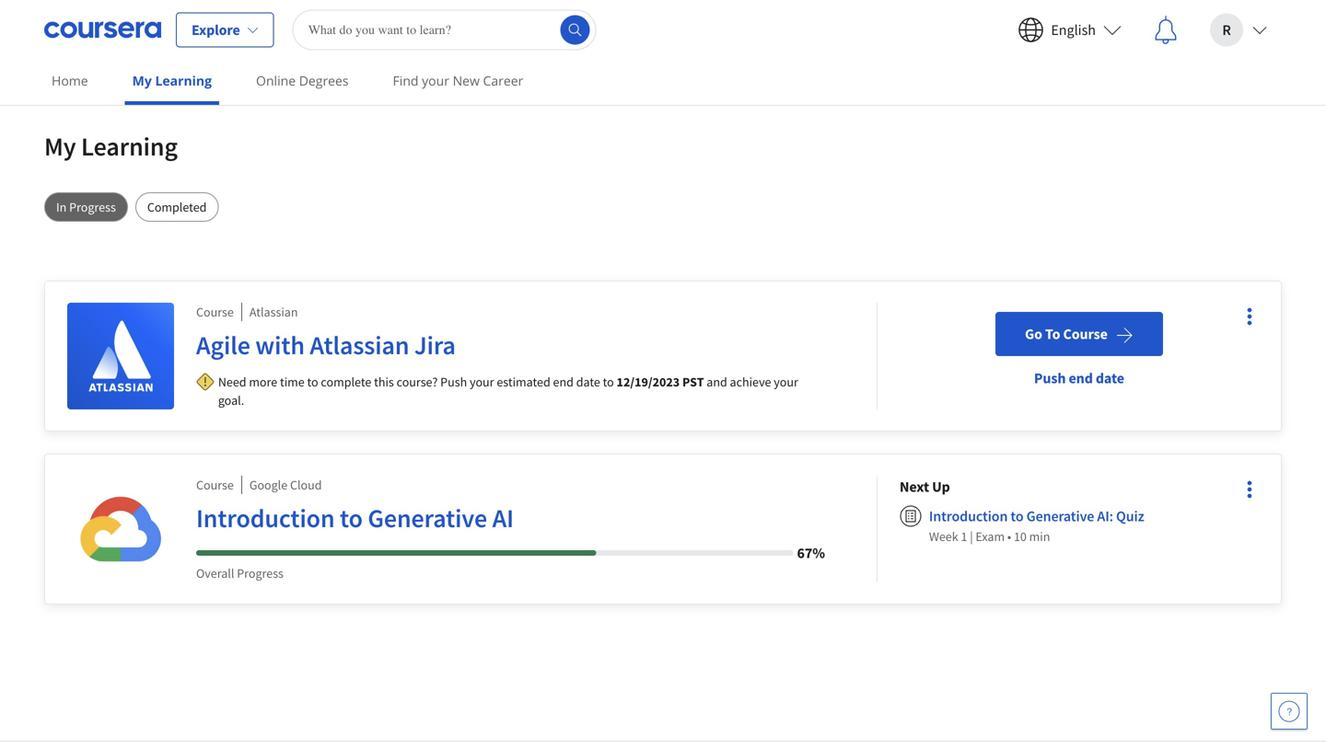 Task type: locate. For each thing, give the bounding box(es) containing it.
atlassian up complete
[[310, 329, 409, 362]]

progress inside in progress "button"
[[69, 199, 116, 216]]

1 horizontal spatial generative
[[1027, 508, 1095, 526]]

overall
[[196, 566, 234, 582]]

ai:
[[1097, 508, 1114, 526]]

online
[[256, 72, 296, 89]]

more option for agile with atlassian jira image
[[1237, 304, 1263, 330]]

•
[[1008, 529, 1012, 545]]

my learning
[[132, 72, 212, 89], [44, 130, 178, 163]]

0 horizontal spatial my
[[44, 130, 76, 163]]

progress right overall
[[237, 566, 284, 582]]

need more time to complete this course? push your estimated end date to 12/19/2023 pst
[[218, 374, 704, 391]]

1
[[961, 529, 968, 545]]

learning down the explore
[[155, 72, 212, 89]]

1 horizontal spatial end
[[1069, 369, 1093, 388]]

with
[[255, 329, 305, 362]]

1 vertical spatial my learning
[[44, 130, 178, 163]]

course for introduction to generative ai
[[196, 477, 234, 494]]

0 vertical spatial progress
[[69, 199, 116, 216]]

introduction to generative ai
[[196, 502, 514, 535]]

generative inside introduction to generative ai: quiz week 1 | exam • 10 min
[[1027, 508, 1095, 526]]

go to course
[[1025, 325, 1108, 344]]

progress
[[69, 199, 116, 216], [237, 566, 284, 582]]

tab list
[[44, 193, 1282, 222]]

quiz
[[1116, 508, 1145, 526]]

home link
[[44, 60, 95, 101]]

1 vertical spatial my
[[44, 130, 76, 163]]

my learning up in progress
[[44, 130, 178, 163]]

generative for ai:
[[1027, 508, 1095, 526]]

introduction for introduction to generative ai: quiz week 1 | exam • 10 min
[[929, 508, 1008, 526]]

date
[[1096, 369, 1125, 388], [576, 374, 600, 391]]

progress for in progress
[[69, 199, 116, 216]]

None search field
[[293, 10, 597, 50]]

in
[[56, 199, 67, 216]]

0 horizontal spatial generative
[[368, 502, 487, 535]]

1 vertical spatial progress
[[237, 566, 284, 582]]

introduction to generative ai: quiz week 1 | exam • 10 min
[[929, 508, 1145, 545]]

next up
[[900, 478, 950, 496]]

0 vertical spatial my
[[132, 72, 152, 89]]

course
[[196, 304, 234, 321], [1063, 325, 1108, 344], [196, 477, 234, 494]]

introduction to generative ai image
[[67, 476, 174, 583]]

cloud
[[290, 477, 322, 494]]

1 horizontal spatial atlassian
[[310, 329, 409, 362]]

0 horizontal spatial introduction
[[196, 502, 335, 535]]

coursera image
[[44, 15, 161, 45]]

ai
[[492, 502, 514, 535]]

1 vertical spatial course
[[1063, 325, 1108, 344]]

week
[[929, 529, 959, 545]]

progress for overall progress
[[237, 566, 284, 582]]

1 vertical spatial atlassian
[[310, 329, 409, 362]]

your left estimated on the left
[[470, 374, 494, 391]]

0 vertical spatial atlassian
[[249, 304, 298, 321]]

date down go to course 'button'
[[1096, 369, 1125, 388]]

0 horizontal spatial end
[[553, 374, 574, 391]]

1 horizontal spatial progress
[[237, 566, 284, 582]]

your right achieve
[[774, 374, 798, 391]]

introduction up |
[[929, 508, 1008, 526]]

english
[[1051, 21, 1096, 39]]

1 horizontal spatial date
[[1096, 369, 1125, 388]]

push right course?
[[440, 374, 467, 391]]

1 horizontal spatial introduction
[[929, 508, 1008, 526]]

introduction for introduction to generative ai
[[196, 502, 335, 535]]

more
[[249, 374, 277, 391]]

atlassian
[[249, 304, 298, 321], [310, 329, 409, 362]]

this
[[374, 374, 394, 391]]

date left 12/19/2023
[[576, 374, 600, 391]]

progress right in
[[69, 199, 116, 216]]

introduction inside introduction to generative ai link
[[196, 502, 335, 535]]

0 horizontal spatial progress
[[69, 199, 116, 216]]

agile with atlassian jira image
[[67, 303, 174, 410]]

explore
[[192, 21, 240, 39]]

learning
[[155, 72, 212, 89], [81, 130, 178, 163]]

0 horizontal spatial atlassian
[[249, 304, 298, 321]]

course right to
[[1063, 325, 1108, 344]]

0 horizontal spatial date
[[576, 374, 600, 391]]

end
[[1069, 369, 1093, 388], [553, 374, 574, 391]]

end inside button
[[1069, 369, 1093, 388]]

my
[[132, 72, 152, 89], [44, 130, 76, 163]]

your inside and achieve your goal.
[[774, 374, 798, 391]]

course up agile
[[196, 304, 234, 321]]

1 horizontal spatial my
[[132, 72, 152, 89]]

2 vertical spatial course
[[196, 477, 234, 494]]

introduction down google
[[196, 502, 335, 535]]

introduction inside introduction to generative ai: quiz week 1 | exam • 10 min
[[929, 508, 1008, 526]]

my learning link
[[125, 60, 219, 105]]

end down go to course 'button'
[[1069, 369, 1093, 388]]

online degrees link
[[249, 60, 356, 101]]

push end date button
[[1020, 356, 1139, 401]]

course left google
[[196, 477, 234, 494]]

google cloud
[[249, 477, 322, 494]]

your inside find your new career link
[[422, 72, 449, 89]]

r button
[[1196, 0, 1282, 59]]

atlassian up with
[[249, 304, 298, 321]]

learning up in progress
[[81, 130, 178, 163]]

go
[[1025, 325, 1043, 344]]

generative left ai
[[368, 502, 487, 535]]

0 horizontal spatial your
[[422, 72, 449, 89]]

push
[[1034, 369, 1066, 388], [440, 374, 467, 391]]

0 vertical spatial course
[[196, 304, 234, 321]]

to
[[307, 374, 318, 391], [603, 374, 614, 391], [340, 502, 363, 535], [1011, 508, 1024, 526]]

your
[[422, 72, 449, 89], [470, 374, 494, 391], [774, 374, 798, 391]]

2 horizontal spatial your
[[774, 374, 798, 391]]

degrees
[[299, 72, 349, 89]]

push down to
[[1034, 369, 1066, 388]]

find
[[393, 72, 419, 89]]

find your new career link
[[386, 60, 531, 101]]

my learning inside the my learning link
[[132, 72, 212, 89]]

min
[[1030, 529, 1050, 545]]

in progress button
[[44, 193, 128, 222]]

agile with atlassian jira link
[[196, 329, 825, 369]]

generative up "min"
[[1027, 508, 1095, 526]]

generative
[[368, 502, 487, 535], [1027, 508, 1095, 526]]

need
[[218, 374, 246, 391]]

your right 'find'
[[422, 72, 449, 89]]

my learning down the explore
[[132, 72, 212, 89]]

1 horizontal spatial push
[[1034, 369, 1066, 388]]

1 vertical spatial learning
[[81, 130, 178, 163]]

my down coursera image
[[132, 72, 152, 89]]

introduction
[[196, 502, 335, 535], [929, 508, 1008, 526]]

course?
[[397, 374, 438, 391]]

course inside 'button'
[[1063, 325, 1108, 344]]

exam
[[976, 529, 1005, 545]]

67%
[[797, 544, 825, 563]]

end right estimated on the left
[[553, 374, 574, 391]]

my up in
[[44, 130, 76, 163]]

0 vertical spatial my learning
[[132, 72, 212, 89]]

0 vertical spatial learning
[[155, 72, 212, 89]]



Task type: vqa. For each thing, say whether or not it's contained in the screenshot.
Development
no



Task type: describe. For each thing, give the bounding box(es) containing it.
introduction to generative ai link
[[196, 502, 825, 543]]

english button
[[1003, 0, 1137, 59]]

overall progress
[[196, 566, 284, 582]]

help center image
[[1279, 701, 1301, 723]]

up
[[932, 478, 950, 496]]

and achieve your goal.
[[218, 374, 798, 409]]

atlassian inside agile with atlassian jira link
[[310, 329, 409, 362]]

push end date
[[1034, 369, 1125, 388]]

12/19/2023
[[617, 374, 680, 391]]

jira
[[414, 329, 456, 362]]

google
[[249, 477, 288, 494]]

achieve
[[730, 374, 771, 391]]

new
[[453, 72, 480, 89]]

to
[[1046, 325, 1061, 344]]

find your new career
[[393, 72, 523, 89]]

pst
[[683, 374, 704, 391]]

completed
[[147, 199, 207, 216]]

time
[[280, 374, 305, 391]]

in progress
[[56, 199, 116, 216]]

estimated
[[497, 374, 551, 391]]

course for agile with atlassian jira
[[196, 304, 234, 321]]

10
[[1014, 529, 1027, 545]]

goal.
[[218, 392, 244, 409]]

home
[[52, 72, 88, 89]]

online degrees
[[256, 72, 349, 89]]

agile
[[196, 329, 250, 362]]

and
[[707, 374, 727, 391]]

go to course button
[[996, 312, 1163, 356]]

explore button
[[176, 12, 274, 47]]

learning inside the my learning link
[[155, 72, 212, 89]]

generative for ai
[[368, 502, 487, 535]]

completed button
[[135, 193, 219, 222]]

0 horizontal spatial push
[[440, 374, 467, 391]]

date inside button
[[1096, 369, 1125, 388]]

career
[[483, 72, 523, 89]]

push inside button
[[1034, 369, 1066, 388]]

complete
[[321, 374, 372, 391]]

to inside introduction to generative ai: quiz week 1 | exam • 10 min
[[1011, 508, 1024, 526]]

What do you want to learn? text field
[[293, 10, 597, 50]]

more option for introduction to generative ai image
[[1237, 477, 1263, 503]]

r
[[1223, 21, 1231, 39]]

tab list containing in progress
[[44, 193, 1282, 222]]

|
[[970, 529, 973, 545]]

1 horizontal spatial your
[[470, 374, 494, 391]]

next
[[900, 478, 929, 496]]

agile with atlassian jira
[[196, 329, 456, 362]]



